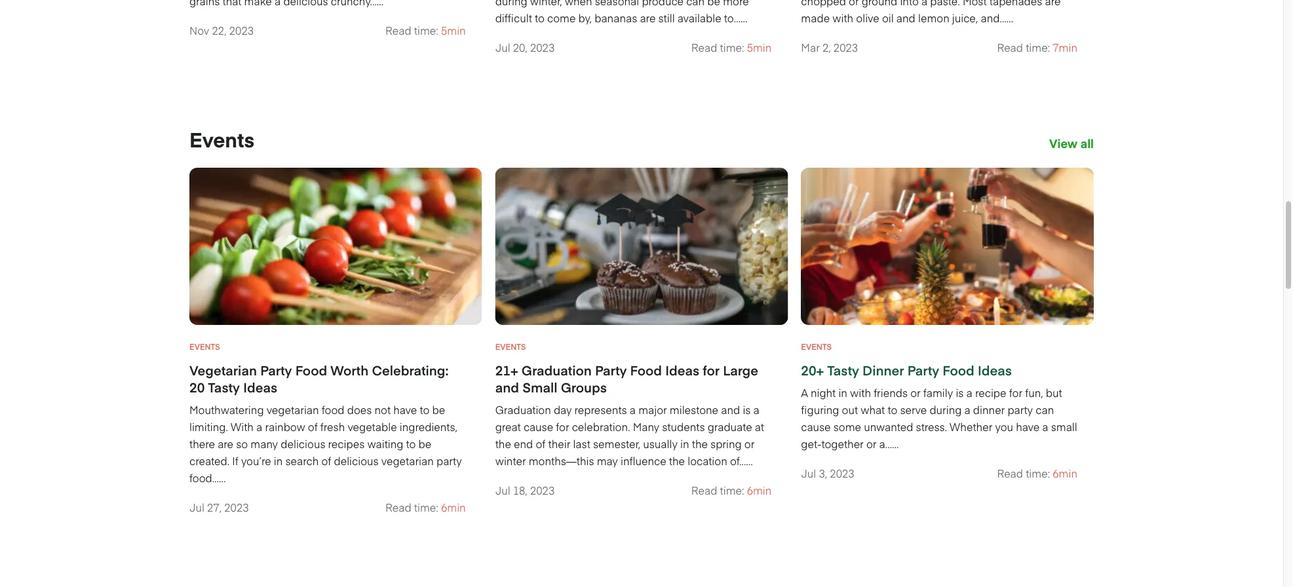 Task type: locate. For each thing, give the bounding box(es) containing it.
1 horizontal spatial 5min
[[747, 40, 772, 54]]

party
[[1008, 403, 1033, 417], [436, 454, 462, 468]]

read time: 6min
[[997, 466, 1078, 481], [691, 483, 772, 498], [385, 500, 466, 515]]

3 food from the left
[[943, 361, 974, 379]]

in down many
[[274, 454, 283, 468]]

1 horizontal spatial delicious
[[334, 454, 379, 468]]

what
[[861, 403, 885, 417]]

events
[[189, 125, 254, 153], [189, 341, 220, 352], [495, 341, 526, 352], [801, 341, 832, 352]]

the
[[495, 437, 511, 451], [692, 437, 708, 451], [669, 454, 685, 468]]

2023 right 18,
[[530, 483, 555, 498]]

2 horizontal spatial food
[[943, 361, 974, 379]]

0 horizontal spatial vegetarian
[[267, 403, 319, 417]]

1 horizontal spatial read time: 5min
[[691, 40, 772, 54]]

a
[[966, 385, 973, 400], [630, 403, 636, 417], [753, 403, 760, 417], [964, 403, 971, 417], [256, 420, 262, 434], [1042, 420, 1048, 434]]

7min
[[1053, 40, 1078, 54]]

2 food from the left
[[630, 361, 662, 379]]

0 horizontal spatial for
[[556, 420, 569, 434]]

unwanted
[[864, 420, 913, 434]]

with
[[850, 385, 871, 400]]

party down ingredients,
[[436, 454, 462, 468]]

party inside the 21+ graduation party food ideas for large and small groups graduation day represents a major milestone and is a great cause for celebration. many students graduate at the end of their last semester, usually in the spring or winter months—this may influence the location of…...
[[595, 361, 627, 379]]

food up major
[[630, 361, 662, 379]]

tasty up mouthwatering
[[208, 378, 240, 396]]

1 horizontal spatial cause
[[801, 420, 831, 434]]

cause up end
[[524, 420, 553, 434]]

2 horizontal spatial 6min
[[1053, 466, 1078, 481]]

2 horizontal spatial for
[[1009, 385, 1022, 400]]

2023 for jul 20, 2023
[[530, 40, 555, 54]]

or left the "a…..."
[[866, 437, 877, 451]]

2023 right 20,
[[530, 40, 555, 54]]

1 vertical spatial of
[[536, 437, 546, 451]]

0 horizontal spatial ideas
[[243, 378, 277, 396]]

2 horizontal spatial read time: 6min
[[997, 466, 1078, 481]]

view all link
[[1049, 134, 1094, 152]]

graduation
[[522, 361, 592, 379], [495, 403, 551, 417]]

have right not
[[393, 403, 417, 417]]

2023 right 27,
[[224, 500, 249, 515]]

ideas
[[665, 361, 699, 379], [978, 361, 1012, 379], [243, 378, 277, 396]]

2 horizontal spatial in
[[839, 385, 847, 400]]

major
[[639, 403, 667, 417]]

tasty inside vegetarian party food worth celebrating: 20 tasty ideas mouthwatering vegetarian food does not have to be limiting. with a rainbow of fresh vegetable ingredients, there are so many delicious recipes waiting to be created. if you're in search of delicious vegetarian party food…...
[[208, 378, 240, 396]]

food
[[295, 361, 327, 379], [630, 361, 662, 379], [943, 361, 974, 379]]

1 horizontal spatial or
[[866, 437, 877, 451]]

vegetarian party food worth celebrating: 20 tasty ideas mouthwatering vegetarian food does not have to be limiting. with a rainbow of fresh vegetable ingredients, there are so many delicious recipes waiting to be created. if you're in search of delicious vegetarian party food…...
[[189, 361, 462, 485]]

graduate
[[708, 420, 752, 434]]

2 horizontal spatial or
[[910, 385, 921, 400]]

for left "large"
[[703, 361, 720, 379]]

to down the friends
[[888, 403, 897, 417]]

their
[[548, 437, 570, 451]]

1 vertical spatial in
[[680, 437, 689, 451]]

2023 right 2,
[[834, 40, 858, 54]]

0 vertical spatial delicious
[[281, 437, 325, 451]]

2023 right 3,
[[830, 466, 854, 481]]

vegetarian down waiting
[[381, 454, 434, 468]]

many
[[251, 437, 278, 451]]

1 vertical spatial delicious
[[334, 454, 379, 468]]

day
[[554, 403, 572, 417]]

2 horizontal spatial ideas
[[978, 361, 1012, 379]]

of right end
[[536, 437, 546, 451]]

1 food from the left
[[295, 361, 327, 379]]

1 horizontal spatial have
[[1016, 420, 1040, 434]]

2 horizontal spatial of
[[536, 437, 546, 451]]

0 horizontal spatial read time: 6min
[[385, 500, 466, 515]]

not
[[375, 403, 391, 417]]

1 horizontal spatial ideas
[[665, 361, 699, 379]]

0 horizontal spatial is
[[743, 403, 751, 417]]

0 vertical spatial 6min
[[1053, 466, 1078, 481]]

have right you
[[1016, 420, 1040, 434]]

so
[[236, 437, 248, 451]]

read time: 6min for 20+ tasty dinner party food ideas
[[997, 466, 1078, 481]]

jul left 3,
[[801, 466, 816, 481]]

be down ingredients,
[[419, 437, 431, 451]]

food inside vegetarian party food worth celebrating: 20 tasty ideas mouthwatering vegetarian food does not have to be limiting. with a rainbow of fresh vegetable ingredients, there are so many delicious recipes waiting to be created. if you're in search of delicious vegetarian party food…...
[[295, 361, 327, 379]]

the down usually
[[669, 454, 685, 468]]

celebrating:
[[372, 361, 449, 379]]

1 vertical spatial 6min
[[747, 483, 772, 498]]

food inside the 21+ graduation party food ideas for large and small groups graduation day represents a major milestone and is a great cause for celebration. many students graduate at the end of their last semester, usually in the spring or winter months—this may influence the location of…...
[[630, 361, 662, 379]]

students
[[662, 420, 705, 434]]

0 vertical spatial party
[[1008, 403, 1033, 417]]

milestone
[[670, 403, 718, 417]]

party right the vegetarian
[[260, 361, 292, 379]]

1 horizontal spatial tasty
[[827, 361, 859, 379]]

ideas inside vegetarian party food worth celebrating: 20 tasty ideas mouthwatering vegetarian food does not have to be limiting. with a rainbow of fresh vegetable ingredients, there are so many delicious recipes waiting to be created. if you're in search of delicious vegetarian party food…...
[[243, 378, 277, 396]]

6min
[[1053, 466, 1078, 481], [747, 483, 772, 498], [441, 500, 466, 515]]

be up ingredients,
[[432, 403, 445, 417]]

time:
[[414, 23, 438, 37], [720, 40, 744, 54], [1026, 40, 1050, 54], [1026, 466, 1050, 481], [720, 483, 744, 498], [414, 500, 438, 515]]

does
[[347, 403, 372, 417]]

for
[[703, 361, 720, 379], [1009, 385, 1022, 400], [556, 420, 569, 434]]

27,
[[207, 500, 222, 515]]

to down ingredients,
[[406, 437, 416, 451]]

1 vertical spatial be
[[419, 437, 431, 451]]

ideas up mouthwatering
[[243, 378, 277, 396]]

0 horizontal spatial party
[[260, 361, 292, 379]]

0 vertical spatial for
[[703, 361, 720, 379]]

is inside 20+ tasty dinner party food ideas a night in with friends or family is a recipe for fun, but figuring out what to serve during a dinner party can cause some unwanted stress. whether you have a small get-together or a…...
[[956, 385, 964, 400]]

a left recipe
[[966, 385, 973, 400]]

delicious down the recipes at bottom
[[334, 454, 379, 468]]

is up the graduate
[[743, 403, 751, 417]]

1 vertical spatial for
[[1009, 385, 1022, 400]]

0 horizontal spatial party
[[436, 454, 462, 468]]

0 vertical spatial vegetarian
[[267, 403, 319, 417]]

the up location
[[692, 437, 708, 451]]

1 horizontal spatial read time: 6min
[[691, 483, 772, 498]]

1 vertical spatial is
[[743, 403, 751, 417]]

party inside 20+ tasty dinner party food ideas a night in with friends or family is a recipe for fun, but figuring out what to serve during a dinner party can cause some unwanted stress. whether you have a small get-together or a…...
[[908, 361, 939, 379]]

1 horizontal spatial party
[[1008, 403, 1033, 417]]

party down fun,
[[1008, 403, 1033, 417]]

graduation up day
[[522, 361, 592, 379]]

jul left 18,
[[495, 483, 510, 498]]

0 horizontal spatial read time: 5min
[[385, 23, 466, 37]]

view all
[[1049, 135, 1094, 151]]

view
[[1049, 135, 1078, 151]]

1 horizontal spatial and
[[721, 403, 740, 417]]

tasty up with
[[827, 361, 859, 379]]

0 vertical spatial and
[[495, 378, 519, 396]]

2 horizontal spatial to
[[888, 403, 897, 417]]

jul
[[495, 40, 510, 54], [801, 466, 816, 481], [495, 483, 510, 498], [189, 500, 204, 515]]

2023
[[229, 23, 254, 37], [530, 40, 555, 54], [834, 40, 858, 54], [830, 466, 854, 481], [530, 483, 555, 498], [224, 500, 249, 515]]

be
[[432, 403, 445, 417], [419, 437, 431, 451]]

you
[[995, 420, 1013, 434]]

0 horizontal spatial or
[[744, 437, 755, 451]]

cause
[[524, 420, 553, 434], [801, 420, 831, 434]]

nov
[[189, 23, 209, 37]]

in inside vegetarian party food worth celebrating: 20 tasty ideas mouthwatering vegetarian food does not have to be limiting. with a rainbow of fresh vegetable ingredients, there are so many delicious recipes waiting to be created. if you're in search of delicious vegetarian party food…...
[[274, 454, 283, 468]]

party up family
[[908, 361, 939, 379]]

1 vertical spatial read time: 6min
[[691, 483, 772, 498]]

jul left 27,
[[189, 500, 204, 515]]

have inside vegetarian party food worth celebrating: 20 tasty ideas mouthwatering vegetarian food does not have to be limiting. with a rainbow of fresh vegetable ingredients, there are so many delicious recipes waiting to be created. if you're in search of delicious vegetarian party food…...
[[393, 403, 417, 417]]

cause inside 20+ tasty dinner party food ideas a night in with friends or family is a recipe for fun, but figuring out what to serve during a dinner party can cause some unwanted stress. whether you have a small get-together or a…...
[[801, 420, 831, 434]]

1 vertical spatial 5min
[[747, 40, 772, 54]]

5min
[[441, 23, 466, 37], [747, 40, 772, 54]]

food left worth
[[295, 361, 327, 379]]

to up ingredients,
[[420, 403, 430, 417]]

for left fun,
[[1009, 385, 1022, 400]]

events for vegetarian party food worth celebrating: 20 tasty ideas
[[189, 341, 220, 352]]

jul for 20+ tasty dinner party food ideas
[[801, 466, 816, 481]]

1 horizontal spatial 6min
[[747, 483, 772, 498]]

2023 for mar 2, 2023
[[834, 40, 858, 54]]

2023 for jul 3, 2023
[[830, 466, 854, 481]]

1 horizontal spatial of
[[321, 454, 331, 468]]

rainbow
[[265, 420, 305, 434]]

of right the search
[[321, 454, 331, 468]]

1 vertical spatial and
[[721, 403, 740, 417]]

0 horizontal spatial cause
[[524, 420, 553, 434]]

groups
[[561, 378, 607, 396]]

have
[[393, 403, 417, 417], [1016, 420, 1040, 434]]

months—this
[[529, 454, 594, 468]]

graduation up great
[[495, 403, 551, 417]]

ideas up the milestone
[[665, 361, 699, 379]]

and up the graduate
[[721, 403, 740, 417]]

or inside the 21+ graduation party food ideas for large and small groups graduation day represents a major milestone and is a great cause for celebration. many students graduate at the end of their last semester, usually in the spring or winter months—this may influence the location of…...
[[744, 437, 755, 451]]

6min for 21+ graduation party food ideas for large and small groups
[[747, 483, 772, 498]]

1 horizontal spatial in
[[680, 437, 689, 451]]

or
[[910, 385, 921, 400], [744, 437, 755, 451], [866, 437, 877, 451]]

6min for 20+ tasty dinner party food ideas
[[1053, 466, 1078, 481]]

a down can in the bottom of the page
[[1042, 420, 1048, 434]]

are
[[218, 437, 233, 451]]

party up represents
[[595, 361, 627, 379]]

cause down figuring
[[801, 420, 831, 434]]

0 horizontal spatial have
[[393, 403, 417, 417]]

0 horizontal spatial in
[[274, 454, 283, 468]]

large
[[723, 361, 758, 379]]

a right with
[[256, 420, 262, 434]]

0 horizontal spatial 6min
[[441, 500, 466, 515]]

1 horizontal spatial party
[[595, 361, 627, 379]]

of left fresh
[[308, 420, 318, 434]]

waiting
[[367, 437, 403, 451]]

in inside the 21+ graduation party food ideas for large and small groups graduation day represents a major milestone and is a great cause for celebration. many students graduate at the end of their last semester, usually in the spring or winter months—this may influence the location of…...
[[680, 437, 689, 451]]

0 vertical spatial 5min
[[441, 23, 466, 37]]

2 cause from the left
[[801, 420, 831, 434]]

5min for jul 20, 2023
[[747, 40, 772, 54]]

2 vertical spatial 6min
[[441, 500, 466, 515]]

vegetarian up "rainbow"
[[267, 403, 319, 417]]

tasty
[[827, 361, 859, 379], [208, 378, 240, 396]]

stress.
[[916, 420, 947, 434]]

0 vertical spatial be
[[432, 403, 445, 417]]

spring
[[711, 437, 742, 451]]

0 horizontal spatial delicious
[[281, 437, 325, 451]]

0 vertical spatial read time: 5min
[[385, 23, 466, 37]]

events for 21+ graduation party food ideas for large and small groups
[[495, 341, 526, 352]]

a left major
[[630, 403, 636, 417]]

location
[[688, 454, 727, 468]]

is inside the 21+ graduation party food ideas for large and small groups graduation day represents a major milestone and is a great cause for celebration. many students graduate at the end of their last semester, usually in the spring or winter months—this may influence the location of…...
[[743, 403, 751, 417]]

party
[[260, 361, 292, 379], [595, 361, 627, 379], [908, 361, 939, 379]]

0 vertical spatial of
[[308, 420, 318, 434]]

21+
[[495, 361, 518, 379]]

3 party from the left
[[908, 361, 939, 379]]

end
[[514, 437, 533, 451]]

in
[[839, 385, 847, 400], [680, 437, 689, 451], [274, 454, 283, 468]]

2 vertical spatial in
[[274, 454, 283, 468]]

in down students
[[680, 437, 689, 451]]

to inside 20+ tasty dinner party food ideas a night in with friends or family is a recipe for fun, but figuring out what to serve during a dinner party can cause some unwanted stress. whether you have a small get-together or a…...
[[888, 403, 897, 417]]

1 vertical spatial vegetarian
[[381, 454, 434, 468]]

20+ tasty dinner party food ideas a night in with friends or family is a recipe for fun, but figuring out what to serve during a dinner party can cause some unwanted stress. whether you have a small get-together or a…...
[[801, 361, 1077, 451]]

1 vertical spatial party
[[436, 454, 462, 468]]

2 vertical spatial read time: 6min
[[385, 500, 466, 515]]

2023 right '22,'
[[229, 23, 254, 37]]

the down great
[[495, 437, 511, 451]]

or up serve
[[910, 385, 921, 400]]

there
[[189, 437, 215, 451]]

for down day
[[556, 420, 569, 434]]

a up whether
[[964, 403, 971, 417]]

1 party from the left
[[260, 361, 292, 379]]

delicious up the search
[[281, 437, 325, 451]]

to
[[420, 403, 430, 417], [888, 403, 897, 417], [406, 437, 416, 451]]

or up of…...
[[744, 437, 755, 451]]

and left small
[[495, 378, 519, 396]]

2 horizontal spatial party
[[908, 361, 939, 379]]

0 vertical spatial read time: 6min
[[997, 466, 1078, 481]]

1 cause from the left
[[524, 420, 553, 434]]

1 vertical spatial read time: 5min
[[691, 40, 772, 54]]

can
[[1036, 403, 1054, 417]]

1 horizontal spatial is
[[956, 385, 964, 400]]

0 vertical spatial is
[[956, 385, 964, 400]]

2 party from the left
[[595, 361, 627, 379]]

for inside 20+ tasty dinner party food ideas a night in with friends or family is a recipe for fun, but figuring out what to serve during a dinner party can cause some unwanted stress. whether you have a small get-together or a…...
[[1009, 385, 1022, 400]]

influence
[[621, 454, 666, 468]]

food up family
[[943, 361, 974, 379]]

0 vertical spatial in
[[839, 385, 847, 400]]

0 vertical spatial have
[[393, 403, 417, 417]]

0 horizontal spatial food
[[295, 361, 327, 379]]

0 horizontal spatial 5min
[[441, 23, 466, 37]]

great
[[495, 420, 521, 434]]

0 horizontal spatial of
[[308, 420, 318, 434]]

all
[[1081, 135, 1094, 151]]

jul 20, 2023
[[495, 40, 555, 54]]

1 vertical spatial have
[[1016, 420, 1040, 434]]

1 horizontal spatial food
[[630, 361, 662, 379]]

0 vertical spatial graduation
[[522, 361, 592, 379]]

events for 20+ tasty dinner party food ideas
[[801, 341, 832, 352]]

1 horizontal spatial be
[[432, 403, 445, 417]]

nov 22, 2023
[[189, 23, 254, 37]]

ideas up recipe
[[978, 361, 1012, 379]]

is right family
[[956, 385, 964, 400]]

0 horizontal spatial tasty
[[208, 378, 240, 396]]

in left with
[[839, 385, 847, 400]]



Task type: vqa. For each thing, say whether or not it's contained in the screenshot.


Task type: describe. For each thing, give the bounding box(es) containing it.
vegetarian party food worth celebrating: 20 tasty ideas link
[[189, 361, 466, 401]]

jul 3, 2023
[[801, 466, 854, 481]]

fresh
[[320, 420, 345, 434]]

2 vertical spatial for
[[556, 420, 569, 434]]

jul for 21+ graduation party food ideas for large and small groups
[[495, 483, 510, 498]]

of…...
[[730, 454, 753, 468]]

tasty inside 20+ tasty dinner party food ideas a night in with friends or family is a recipe for fun, but figuring out what to serve during a dinner party can cause some unwanted stress. whether you have a small get-together or a…...
[[827, 361, 859, 379]]

in inside 20+ tasty dinner party food ideas a night in with friends or family is a recipe for fun, but figuring out what to serve during a dinner party can cause some unwanted stress. whether you have a small get-together or a…...
[[839, 385, 847, 400]]

21+ graduation party food ideas for large and small groups graduation day represents a major milestone and is a great cause for celebration. many students graduate at the end of their last semester, usually in the spring or winter months—this may influence the location of…...
[[495, 361, 764, 468]]

1 horizontal spatial for
[[703, 361, 720, 379]]

ingredients,
[[400, 420, 458, 434]]

figuring
[[801, 403, 839, 417]]

at
[[755, 420, 764, 434]]

jul for vegetarian party food worth celebrating: 20 tasty ideas
[[189, 500, 204, 515]]

cause inside the 21+ graduation party food ideas for large and small groups graduation day represents a major milestone and is a great cause for celebration. many students graduate at the end of their last semester, usually in the spring or winter months—this may influence the location of…...
[[524, 420, 553, 434]]

mar
[[801, 40, 820, 54]]

1 horizontal spatial to
[[420, 403, 430, 417]]

out
[[842, 403, 858, 417]]

winter
[[495, 454, 526, 468]]

fun,
[[1025, 385, 1043, 400]]

food inside 20+ tasty dinner party food ideas a night in with friends or family is a recipe for fun, but figuring out what to serve during a dinner party can cause some unwanted stress. whether you have a small get-together or a…...
[[943, 361, 974, 379]]

dinner
[[973, 403, 1005, 417]]

a…...
[[879, 437, 899, 451]]

read time: 6min for 21+ graduation party food ideas for large and small groups
[[691, 483, 772, 498]]

family
[[923, 385, 953, 400]]

dinner
[[863, 361, 904, 379]]

ideas inside the 21+ graduation party food ideas for large and small groups graduation day represents a major milestone and is a great cause for celebration. many students graduate at the end of their last semester, usually in the spring or winter months—this may influence the location of…...
[[665, 361, 699, 379]]

last
[[573, 437, 590, 451]]

21+ graduation party food ideas for large and small groups image
[[495, 168, 788, 325]]

celebration.
[[572, 420, 630, 434]]

during
[[930, 403, 962, 417]]

some
[[834, 420, 861, 434]]

serve
[[900, 403, 927, 417]]

small
[[523, 378, 557, 396]]

search
[[285, 454, 319, 468]]

20,
[[513, 40, 528, 54]]

many
[[633, 420, 659, 434]]

party inside vegetarian party food worth celebrating: 20 tasty ideas mouthwatering vegetarian food does not have to be limiting. with a rainbow of fresh vegetable ingredients, there are so many delicious recipes waiting to be created. if you're in search of delicious vegetarian party food…...
[[260, 361, 292, 379]]

jul 27, 2023
[[189, 500, 249, 515]]

a inside vegetarian party food worth celebrating: 20 tasty ideas mouthwatering vegetarian food does not have to be limiting. with a rainbow of fresh vegetable ingredients, there are so many delicious recipes waiting to be created. if you're in search of delicious vegetarian party food…...
[[256, 420, 262, 434]]

friends
[[874, 385, 908, 400]]

represents
[[575, 403, 627, 417]]

night
[[811, 385, 836, 400]]

2,
[[823, 40, 831, 54]]

party inside 20+ tasty dinner party food ideas a night in with friends or family is a recipe for fun, but figuring out what to serve during a dinner party can cause some unwanted stress. whether you have a small get-together or a…...
[[1008, 403, 1033, 417]]

but
[[1046, 385, 1062, 400]]

limiting.
[[189, 420, 228, 434]]

mouthwatering
[[189, 403, 264, 417]]

18,
[[513, 483, 528, 498]]

usually
[[643, 437, 678, 451]]

0 horizontal spatial be
[[419, 437, 431, 451]]

of inside the 21+ graduation party food ideas for large and small groups graduation day represents a major milestone and is a great cause for celebration. many students graduate at the end of their last semester, usually in the spring or winter months—this may influence the location of…...
[[536, 437, 546, 451]]

20+ tasty dinner party food ideas link
[[801, 361, 1078, 384]]

have inside 20+ tasty dinner party food ideas a night in with friends or family is a recipe for fun, but figuring out what to serve during a dinner party can cause some unwanted stress. whether you have a small get-together or a…...
[[1016, 420, 1040, 434]]

jul left 20,
[[495, 40, 510, 54]]

0 horizontal spatial to
[[406, 437, 416, 451]]

1 horizontal spatial the
[[669, 454, 685, 468]]

read time: 7min
[[997, 40, 1078, 54]]

2023 for jul 18, 2023
[[530, 483, 555, 498]]

a up "at"
[[753, 403, 760, 417]]

semester,
[[593, 437, 640, 451]]

small
[[1051, 420, 1077, 434]]

6min for vegetarian party food worth celebrating: 20 tasty ideas
[[441, 500, 466, 515]]

may
[[597, 454, 618, 468]]

2023 for nov 22, 2023
[[229, 23, 254, 37]]

vegetarian
[[189, 361, 257, 379]]

3,
[[819, 466, 827, 481]]

vegetarian party food worth celebrating: 20 tasty ideas image
[[189, 168, 482, 325]]

food
[[322, 403, 344, 417]]

together
[[822, 437, 864, 451]]

5min for nov 22, 2023
[[441, 23, 466, 37]]

a
[[801, 385, 808, 400]]

mar 2, 2023
[[801, 40, 858, 54]]

jul 18, 2023
[[495, 483, 555, 498]]

whether
[[950, 420, 992, 434]]

2023 for jul 27, 2023
[[224, 500, 249, 515]]

recipe
[[975, 385, 1006, 400]]

party inside vegetarian party food worth celebrating: 20 tasty ideas mouthwatering vegetarian food does not have to be limiting. with a rainbow of fresh vegetable ingredients, there are so many delicious recipes waiting to be created. if you're in search of delicious vegetarian party food…...
[[436, 454, 462, 468]]

0 horizontal spatial the
[[495, 437, 511, 451]]

20
[[189, 378, 205, 396]]

you're
[[241, 454, 271, 468]]

20+
[[801, 361, 824, 379]]

get-
[[801, 437, 822, 451]]

1 vertical spatial graduation
[[495, 403, 551, 417]]

food…...
[[189, 471, 226, 485]]

if
[[232, 454, 238, 468]]

20+ tasty dinner party food ideas image
[[800, 167, 1095, 326]]

22,
[[212, 23, 227, 37]]

vegetable
[[348, 420, 397, 434]]

created.
[[189, 454, 230, 468]]

2 vertical spatial of
[[321, 454, 331, 468]]

read time: 5min for nov 22, 2023
[[385, 23, 466, 37]]

read time: 6min for vegetarian party food worth celebrating: 20 tasty ideas
[[385, 500, 466, 515]]

1 horizontal spatial vegetarian
[[381, 454, 434, 468]]

ideas inside 20+ tasty dinner party food ideas a night in with friends or family is a recipe for fun, but figuring out what to serve during a dinner party can cause some unwanted stress. whether you have a small get-together or a…...
[[978, 361, 1012, 379]]

2 horizontal spatial the
[[692, 437, 708, 451]]

recipes
[[328, 437, 365, 451]]

worth
[[330, 361, 368, 379]]

0 horizontal spatial and
[[495, 378, 519, 396]]

with
[[231, 420, 254, 434]]

21+ graduation party food ideas for large and small groups link
[[495, 361, 772, 401]]

read time: 5min for jul 20, 2023
[[691, 40, 772, 54]]



